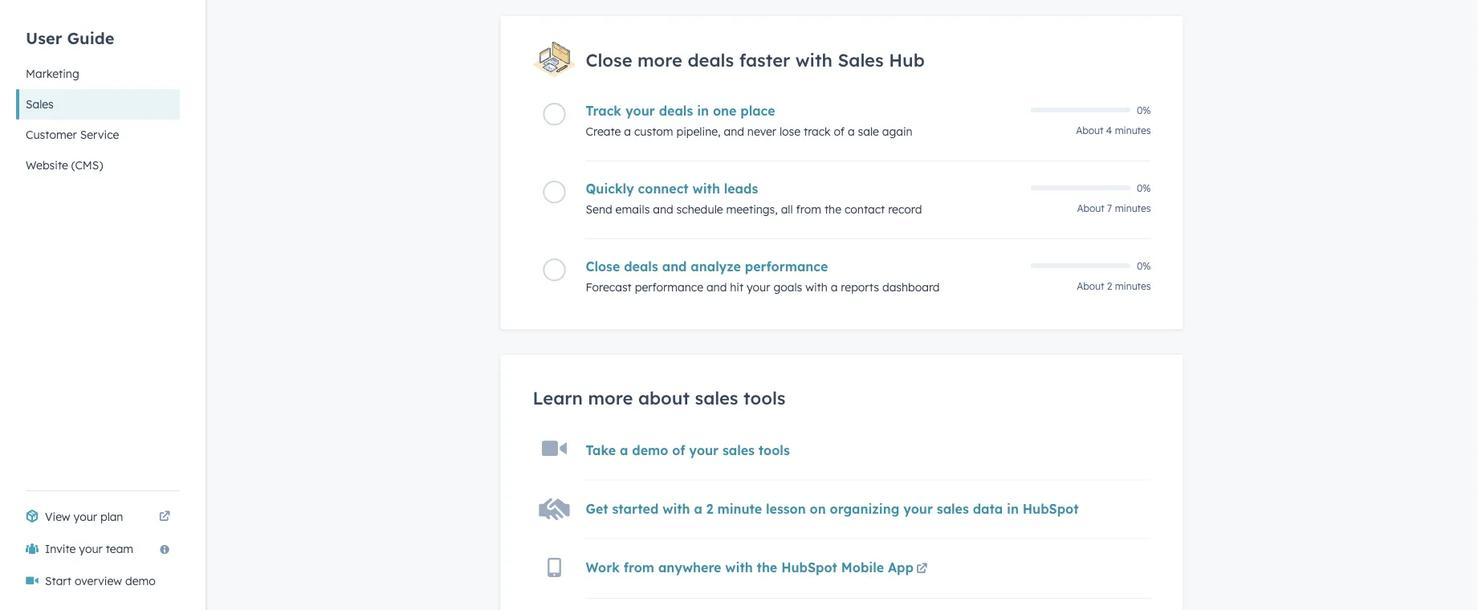 Task type: vqa. For each thing, say whether or not it's contained in the screenshot.
PROPERTIES
no



Task type: describe. For each thing, give the bounding box(es) containing it.
start overview demo link
[[16, 565, 180, 597]]

a left sale
[[848, 125, 855, 139]]

lesson
[[766, 501, 806, 517]]

customer service button
[[16, 120, 180, 150]]

sale
[[858, 125, 879, 139]]

0% for quickly connect with leads
[[1137, 182, 1151, 194]]

0 vertical spatial 2
[[1107, 280, 1112, 292]]

get
[[586, 501, 608, 517]]

marketing button
[[16, 59, 180, 89]]

close for close more deals faster with sales hub
[[586, 49, 632, 71]]

deals for more
[[688, 49, 734, 71]]

1 vertical spatial 2
[[706, 501, 714, 517]]

goals
[[774, 280, 802, 294]]

your inside close deals and analyze performance forecast performance and hit your goals with a reports dashboard
[[747, 280, 771, 294]]

with inside quickly connect with leads send emails and schedule meetings, all from the contact record
[[693, 181, 720, 197]]

organizing
[[830, 501, 900, 517]]

plan
[[100, 510, 123, 524]]

service
[[80, 128, 119, 142]]

record
[[888, 202, 922, 216]]

deals inside close deals and analyze performance forecast performance and hit your goals with a reports dashboard
[[624, 259, 658, 275]]

send
[[586, 202, 612, 216]]

link opens in a new window image inside view your plan link
[[159, 512, 170, 523]]

0 vertical spatial performance
[[745, 259, 828, 275]]

get started with a 2 minute lesson on organizing your sales data in hubspot
[[586, 501, 1079, 517]]

track your deals in one place button
[[586, 103, 1021, 119]]

connect
[[638, 181, 689, 197]]

started
[[612, 501, 659, 517]]

website (cms)
[[26, 158, 103, 172]]

get started with a 2 minute lesson on organizing your sales data in hubspot link
[[586, 501, 1079, 517]]

with right anywhere
[[725, 559, 753, 575]]

7
[[1107, 202, 1112, 214]]

a right create
[[624, 125, 631, 139]]

work from anywhere with the hubspot mobile app
[[586, 559, 914, 575]]

user guide views element
[[16, 0, 180, 181]]

4
[[1106, 125, 1112, 137]]

link opens in a new window image inside view your plan link
[[159, 508, 170, 527]]

website
[[26, 158, 68, 172]]

demo for a
[[632, 442, 668, 458]]

1 vertical spatial hubspot
[[781, 559, 837, 575]]

take a demo of your sales tools
[[586, 442, 790, 458]]

from inside quickly connect with leads send emails and schedule meetings, all from the contact record
[[796, 202, 822, 216]]

take
[[586, 442, 616, 458]]

close for close deals and analyze performance forecast performance and hit your goals with a reports dashboard
[[586, 259, 620, 275]]

quickly connect with leads button
[[586, 181, 1021, 197]]

your inside the track your deals in one place create a custom pipeline, and never lose track of a sale again
[[626, 103, 655, 119]]

about for close deals and analyze performance
[[1077, 280, 1104, 292]]

0 horizontal spatial performance
[[635, 280, 703, 294]]

2 vertical spatial sales
[[937, 501, 969, 517]]

schedule
[[677, 202, 723, 216]]

faster
[[739, 49, 790, 71]]

sales button
[[16, 89, 180, 120]]

about
[[638, 387, 690, 409]]

work from anywhere with the hubspot mobile app link
[[586, 559, 931, 579]]

1 vertical spatial in
[[1007, 501, 1019, 517]]

user
[[26, 28, 62, 48]]

demo for overview
[[125, 574, 156, 588]]

1 vertical spatial the
[[757, 559, 778, 575]]

the inside quickly connect with leads send emails and schedule meetings, all from the contact record
[[825, 202, 842, 216]]

marketing
[[26, 67, 79, 81]]

analyze
[[691, 259, 741, 275]]

0 horizontal spatial from
[[624, 559, 654, 575]]

guide
[[67, 28, 114, 48]]

start overview demo
[[45, 574, 156, 588]]

dashboard
[[882, 280, 940, 294]]

track
[[586, 103, 622, 119]]

meetings,
[[726, 202, 778, 216]]

one
[[713, 103, 737, 119]]

view your plan link
[[16, 501, 180, 533]]

emails
[[616, 202, 650, 216]]

with inside close deals and analyze performance forecast performance and hit your goals with a reports dashboard
[[806, 280, 828, 294]]

user guide
[[26, 28, 114, 48]]

forecast
[[586, 280, 632, 294]]

place
[[741, 103, 775, 119]]

invite
[[45, 542, 76, 556]]

close deals and analyze performance forecast performance and hit your goals with a reports dashboard
[[586, 259, 940, 294]]

start
[[45, 574, 71, 588]]

(cms)
[[71, 158, 103, 172]]

mobile
[[841, 559, 884, 575]]

contact
[[845, 202, 885, 216]]

in inside the track your deals in one place create a custom pipeline, and never lose track of a sale again
[[697, 103, 709, 119]]

quickly connect with leads send emails and schedule meetings, all from the contact record
[[586, 181, 922, 216]]

your left plan
[[74, 510, 97, 524]]

with right started
[[663, 501, 690, 517]]



Task type: locate. For each thing, give the bounding box(es) containing it.
0 vertical spatial minutes
[[1115, 125, 1151, 137]]

2 vertical spatial 0%
[[1137, 260, 1151, 272]]

minutes for close deals and analyze performance
[[1115, 280, 1151, 292]]

1 vertical spatial of
[[672, 442, 685, 458]]

sales left hub
[[838, 49, 884, 71]]

your right organizing
[[904, 501, 933, 517]]

0 horizontal spatial link opens in a new window image
[[159, 512, 170, 523]]

in up pipeline,
[[697, 103, 709, 119]]

custom
[[634, 125, 673, 139]]

a inside close deals and analyze performance forecast performance and hit your goals with a reports dashboard
[[831, 280, 838, 294]]

more
[[638, 49, 683, 71], [588, 387, 633, 409]]

0% up about 4 minutes
[[1137, 104, 1151, 116]]

2 close from the top
[[586, 259, 620, 275]]

1 vertical spatial deals
[[659, 103, 693, 119]]

deals inside the track your deals in one place create a custom pipeline, and never lose track of a sale again
[[659, 103, 693, 119]]

with up schedule
[[693, 181, 720, 197]]

0 vertical spatial link opens in a new window image
[[159, 512, 170, 523]]

pipeline,
[[677, 125, 721, 139]]

0 horizontal spatial sales
[[26, 97, 54, 111]]

minutes
[[1115, 125, 1151, 137], [1115, 202, 1151, 214], [1115, 280, 1151, 292]]

close more deals faster with sales hub
[[586, 49, 925, 71]]

anywhere
[[658, 559, 721, 575]]

0 vertical spatial demo
[[632, 442, 668, 458]]

and inside quickly connect with leads send emails and schedule meetings, all from the contact record
[[653, 202, 674, 216]]

customer service
[[26, 128, 119, 142]]

data
[[973, 501, 1003, 517]]

lose
[[780, 125, 801, 139]]

1 vertical spatial performance
[[635, 280, 703, 294]]

0 vertical spatial of
[[834, 125, 845, 139]]

0 vertical spatial more
[[638, 49, 683, 71]]

in right the 'data'
[[1007, 501, 1019, 517]]

1 vertical spatial from
[[624, 559, 654, 575]]

from down quickly connect with leads button
[[796, 202, 822, 216]]

1 vertical spatial demo
[[125, 574, 156, 588]]

0 vertical spatial in
[[697, 103, 709, 119]]

deals up one
[[688, 49, 734, 71]]

quickly
[[586, 181, 634, 197]]

deals for your
[[659, 103, 693, 119]]

customer
[[26, 128, 77, 142]]

sales
[[838, 49, 884, 71], [26, 97, 54, 111]]

a right take
[[620, 442, 628, 458]]

0 vertical spatial sales
[[838, 49, 884, 71]]

sales up minute
[[723, 442, 755, 458]]

1 vertical spatial minutes
[[1115, 202, 1151, 214]]

a
[[624, 125, 631, 139], [848, 125, 855, 139], [831, 280, 838, 294], [620, 442, 628, 458], [694, 501, 703, 517]]

from
[[796, 202, 822, 216], [624, 559, 654, 575]]

0 vertical spatial about
[[1076, 125, 1104, 137]]

your up custom at the top of the page
[[626, 103, 655, 119]]

more up custom at the top of the page
[[638, 49, 683, 71]]

1 vertical spatial sales
[[26, 97, 54, 111]]

about for track your deals in one place
[[1076, 125, 1104, 137]]

and down connect on the left of the page
[[653, 202, 674, 216]]

close deals and analyze performance button
[[586, 259, 1021, 275]]

1 close from the top
[[586, 49, 632, 71]]

1 horizontal spatial performance
[[745, 259, 828, 275]]

a left minute
[[694, 501, 703, 517]]

2 0% from the top
[[1137, 182, 1151, 194]]

1 vertical spatial link opens in a new window image
[[917, 564, 928, 575]]

your down about
[[689, 442, 719, 458]]

minute
[[717, 501, 762, 517]]

track
[[804, 125, 831, 139]]

1 minutes from the top
[[1115, 125, 1151, 137]]

link opens in a new window image inside work from anywhere with the hubspot mobile app link
[[917, 564, 928, 575]]

2 vertical spatial about
[[1077, 280, 1104, 292]]

view your plan
[[45, 510, 123, 524]]

hubspot
[[1023, 501, 1079, 517], [781, 559, 837, 575]]

link opens in a new window image right app
[[917, 560, 928, 579]]

1 horizontal spatial sales
[[838, 49, 884, 71]]

2 vertical spatial minutes
[[1115, 280, 1151, 292]]

with down close deals and analyze performance button
[[806, 280, 828, 294]]

0 horizontal spatial of
[[672, 442, 685, 458]]

1 horizontal spatial link opens in a new window image
[[917, 560, 928, 579]]

hub
[[889, 49, 925, 71]]

again
[[882, 125, 913, 139]]

more for about
[[588, 387, 633, 409]]

learn more about sales tools
[[533, 387, 786, 409]]

your right hit
[[747, 280, 771, 294]]

deals up forecast
[[624, 259, 658, 275]]

0 vertical spatial from
[[796, 202, 822, 216]]

invite your team button
[[16, 533, 180, 565]]

close
[[586, 49, 632, 71], [586, 259, 620, 275]]

reports
[[841, 280, 879, 294]]

0% up about 2 minutes
[[1137, 260, 1151, 272]]

0 vertical spatial hubspot
[[1023, 501, 1079, 517]]

performance
[[745, 259, 828, 275], [635, 280, 703, 294]]

demo right take
[[632, 442, 668, 458]]

overview
[[75, 574, 122, 588]]

minutes down about 7 minutes
[[1115, 280, 1151, 292]]

with right the faster
[[796, 49, 833, 71]]

2 left minute
[[706, 501, 714, 517]]

hit
[[730, 280, 744, 294]]

never
[[747, 125, 777, 139]]

deals up custom at the top of the page
[[659, 103, 693, 119]]

create
[[586, 125, 621, 139]]

take a demo of your sales tools link
[[586, 442, 790, 458]]

1 horizontal spatial hubspot
[[1023, 501, 1079, 517]]

about 2 minutes
[[1077, 280, 1151, 292]]

0 vertical spatial tools
[[744, 387, 786, 409]]

demo
[[632, 442, 668, 458], [125, 574, 156, 588]]

0 vertical spatial sales
[[695, 387, 738, 409]]

2 minutes from the top
[[1115, 202, 1151, 214]]

view
[[45, 510, 70, 524]]

1 horizontal spatial 2
[[1107, 280, 1112, 292]]

performance down analyze
[[635, 280, 703, 294]]

website (cms) button
[[16, 150, 180, 181]]

0 vertical spatial link opens in a new window image
[[159, 508, 170, 527]]

minutes right 7
[[1115, 202, 1151, 214]]

more for deals
[[638, 49, 683, 71]]

3 0% from the top
[[1137, 260, 1151, 272]]

in
[[697, 103, 709, 119], [1007, 501, 1019, 517]]

minutes right 4
[[1115, 125, 1151, 137]]

and down one
[[724, 125, 744, 139]]

a left reports
[[831, 280, 838, 294]]

on
[[810, 501, 826, 517]]

link opens in a new window image inside work from anywhere with the hubspot mobile app link
[[917, 560, 928, 579]]

minutes for track your deals in one place
[[1115, 125, 1151, 137]]

0 horizontal spatial demo
[[125, 574, 156, 588]]

about
[[1076, 125, 1104, 137], [1077, 202, 1105, 214], [1077, 280, 1104, 292]]

and
[[724, 125, 744, 139], [653, 202, 674, 216], [662, 259, 687, 275], [707, 280, 727, 294]]

the down lesson
[[757, 559, 778, 575]]

learn
[[533, 387, 583, 409]]

work
[[586, 559, 620, 575]]

0 horizontal spatial hubspot
[[781, 559, 837, 575]]

more right learn
[[588, 387, 633, 409]]

about for quickly connect with leads
[[1077, 202, 1105, 214]]

3 minutes from the top
[[1115, 280, 1151, 292]]

with
[[796, 49, 833, 71], [693, 181, 720, 197], [806, 280, 828, 294], [663, 501, 690, 517], [725, 559, 753, 575]]

1 horizontal spatial of
[[834, 125, 845, 139]]

sales inside button
[[26, 97, 54, 111]]

0%
[[1137, 104, 1151, 116], [1137, 182, 1151, 194], [1137, 260, 1151, 272]]

0 horizontal spatial link opens in a new window image
[[159, 508, 170, 527]]

sales up customer
[[26, 97, 54, 111]]

minutes for quickly connect with leads
[[1115, 202, 1151, 214]]

1 horizontal spatial demo
[[632, 442, 668, 458]]

1 vertical spatial sales
[[723, 442, 755, 458]]

close up forecast
[[586, 259, 620, 275]]

about 4 minutes
[[1076, 125, 1151, 137]]

sales right about
[[695, 387, 738, 409]]

1 horizontal spatial in
[[1007, 501, 1019, 517]]

link opens in a new window image
[[159, 508, 170, 527], [917, 564, 928, 575]]

about 7 minutes
[[1077, 202, 1151, 214]]

app
[[888, 559, 914, 575]]

tools
[[744, 387, 786, 409], [759, 442, 790, 458]]

demo down team on the left bottom
[[125, 574, 156, 588]]

close inside close deals and analyze performance forecast performance and hit your goals with a reports dashboard
[[586, 259, 620, 275]]

2 vertical spatial deals
[[624, 259, 658, 275]]

1 horizontal spatial from
[[796, 202, 822, 216]]

your left team on the left bottom
[[79, 542, 103, 556]]

0 horizontal spatial the
[[757, 559, 778, 575]]

performance up goals
[[745, 259, 828, 275]]

sales left the 'data'
[[937, 501, 969, 517]]

from right work
[[624, 559, 654, 575]]

0 vertical spatial close
[[586, 49, 632, 71]]

the left "contact"
[[825, 202, 842, 216]]

link opens in a new window image right plan
[[159, 508, 170, 527]]

sales
[[695, 387, 738, 409], [723, 442, 755, 458], [937, 501, 969, 517]]

1 horizontal spatial the
[[825, 202, 842, 216]]

0 horizontal spatial in
[[697, 103, 709, 119]]

link opens in a new window image right app
[[917, 564, 928, 575]]

2 down 7
[[1107, 280, 1112, 292]]

all
[[781, 202, 793, 216]]

0 vertical spatial deals
[[688, 49, 734, 71]]

2
[[1107, 280, 1112, 292], [706, 501, 714, 517]]

0 vertical spatial 0%
[[1137, 104, 1151, 116]]

team
[[106, 542, 133, 556]]

0 vertical spatial the
[[825, 202, 842, 216]]

1 vertical spatial about
[[1077, 202, 1105, 214]]

1 0% from the top
[[1137, 104, 1151, 116]]

0% up about 7 minutes
[[1137, 182, 1151, 194]]

0% for close deals and analyze performance
[[1137, 260, 1151, 272]]

1 horizontal spatial link opens in a new window image
[[917, 564, 928, 575]]

hubspot right the 'data'
[[1023, 501, 1079, 517]]

0 horizontal spatial 2
[[706, 501, 714, 517]]

track your deals in one place create a custom pipeline, and never lose track of a sale again
[[586, 103, 913, 139]]

1 vertical spatial link opens in a new window image
[[917, 560, 928, 579]]

1 vertical spatial more
[[588, 387, 633, 409]]

invite your team
[[45, 542, 133, 556]]

your
[[626, 103, 655, 119], [747, 280, 771, 294], [689, 442, 719, 458], [904, 501, 933, 517], [74, 510, 97, 524], [79, 542, 103, 556]]

1 vertical spatial 0%
[[1137, 182, 1151, 194]]

deals
[[688, 49, 734, 71], [659, 103, 693, 119], [624, 259, 658, 275]]

your inside button
[[79, 542, 103, 556]]

link opens in a new window image right plan
[[159, 512, 170, 523]]

and inside the track your deals in one place create a custom pipeline, and never lose track of a sale again
[[724, 125, 744, 139]]

of right "track"
[[834, 125, 845, 139]]

link opens in a new window image
[[159, 512, 170, 523], [917, 560, 928, 579]]

of down about
[[672, 442, 685, 458]]

1 vertical spatial tools
[[759, 442, 790, 458]]

0 horizontal spatial more
[[588, 387, 633, 409]]

of inside the track your deals in one place create a custom pipeline, and never lose track of a sale again
[[834, 125, 845, 139]]

and left hit
[[707, 280, 727, 294]]

hubspot left mobile
[[781, 559, 837, 575]]

close up track
[[586, 49, 632, 71]]

1 horizontal spatial more
[[638, 49, 683, 71]]

leads
[[724, 181, 758, 197]]

1 vertical spatial close
[[586, 259, 620, 275]]

and left analyze
[[662, 259, 687, 275]]

0% for track your deals in one place
[[1137, 104, 1151, 116]]



